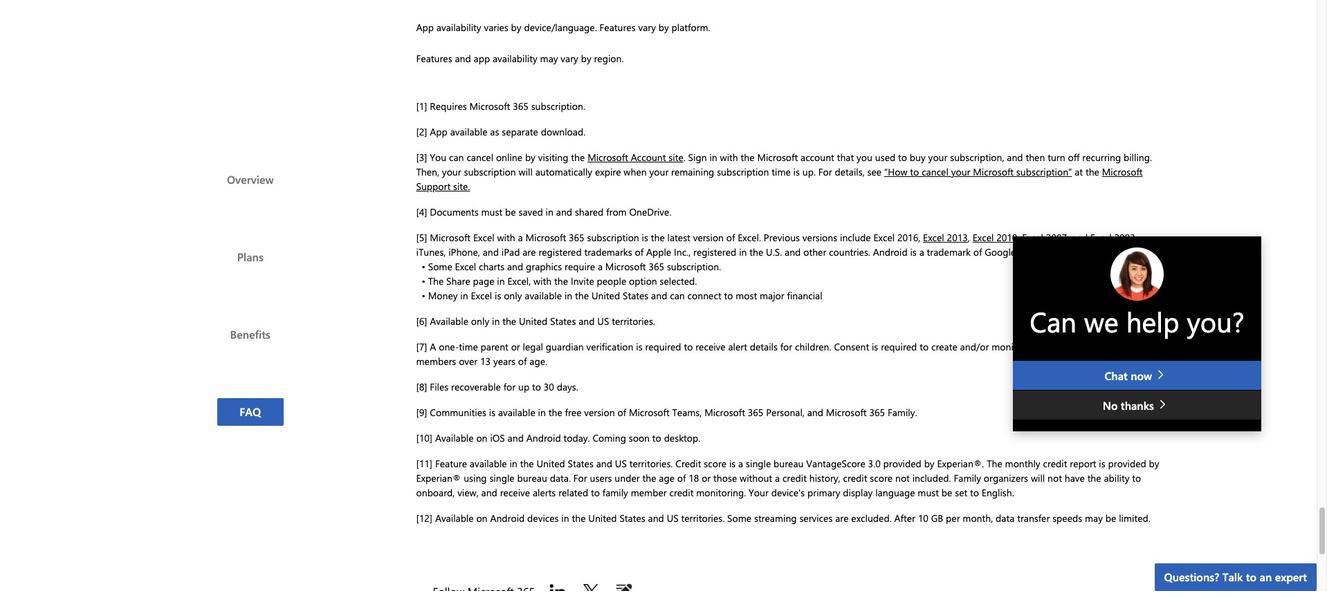 Task type: locate. For each thing, give the bounding box(es) containing it.
be left saved
[[505, 206, 516, 219]]

microsoft down billing.
[[1102, 165, 1143, 179]]

available up one-
[[430, 315, 469, 328]]

1 horizontal spatial or
[[702, 472, 711, 485]]

family inside [7] a one-time parent or legal guardian verification is required to receive alert details for children. consent is required to create and/or monitor identity theft status of family members over 13 years of age.
[[1126, 340, 1151, 354]]

android down 2016,
[[873, 246, 908, 259]]

for inside . sign in with the microsoft account that you used to buy your subscription, and then turn off recurring billing. then, your subscription will automatically expire when your remaining subscription time is up. for details, see
[[818, 165, 832, 179]]

family.
[[888, 406, 917, 419]]

are inside [5] microsoft excel with a microsoft 365 subscription is the latest version of excel. previous versions include excel 2016, excel 2013 , excel 2010 , excel 2007 , and excel 2003. itunes, iphone, and ipad are registered trademarks of apple inc., registered in the u.s. and other countries. android is a trademark of google inc. • some excel charts and graphics require a microsoft 365 subscription. • the share page in excel, with the invite people option selected. • money in excel is only available in the united states and can connect to most major financial
[[523, 246, 536, 259]]

0 vertical spatial be
[[505, 206, 516, 219]]

2003.
[[1114, 231, 1137, 244]]

2 vertical spatial available
[[435, 512, 474, 525]]

with inside . sign in with the microsoft account that you used to buy your subscription, and then turn off recurring billing. then, your subscription will automatically expire when your remaining subscription time is up. for details, see
[[720, 151, 738, 164]]

united up data.
[[537, 457, 565, 471]]

receive inside [7] a one-time parent or legal guardian verification is required to receive alert details for children. consent is required to create and/or monitor identity theft status of family members over 13 years of age.
[[696, 340, 726, 354]]

1 horizontal spatial android
[[526, 432, 561, 445]]

by right varies
[[511, 21, 522, 34]]

parent
[[481, 340, 508, 354]]

and down member
[[648, 512, 664, 525]]

1 vertical spatial score
[[870, 472, 893, 485]]

required left create
[[881, 340, 917, 354]]

2 vertical spatial •
[[422, 289, 425, 302]]

with
[[720, 151, 738, 164], [497, 231, 515, 244], [534, 275, 552, 288]]

some down monitoring. on the bottom
[[727, 512, 752, 525]]

1 vertical spatial be
[[942, 487, 952, 500]]

0 vertical spatial are
[[523, 246, 536, 259]]

score down 3.0
[[870, 472, 893, 485]]

app
[[474, 52, 490, 65]]

the inside [5] microsoft excel with a microsoft 365 subscription is the latest version of excel. previous versions include excel 2016, excel 2013 , excel 2010 , excel 2007 , and excel 2003. itunes, iphone, and ipad are registered trademarks of apple inc., registered in the u.s. and other countries. android is a trademark of google inc. • some excel charts and graphics require a microsoft 365 subscription. • the share page in excel, with the invite people option selected. • money in excel is only available in the united states and can connect to most major financial
[[428, 275, 444, 288]]

trademark
[[927, 246, 971, 259]]

1 vertical spatial on
[[476, 512, 488, 525]]

states up users
[[568, 457, 594, 471]]

0 horizontal spatial will
[[519, 165, 533, 179]]

or left the legal
[[511, 340, 520, 354]]

available up using on the bottom left of page
[[470, 457, 507, 471]]

[8] files recoverable for up to 30 days.
[[416, 381, 578, 394]]

available for [12]
[[435, 512, 474, 525]]

1 horizontal spatial us
[[615, 457, 627, 471]]

devices
[[527, 512, 559, 525]]

0 vertical spatial for
[[818, 165, 832, 179]]

365 left personal,
[[748, 406, 764, 419]]

in down 30
[[538, 406, 546, 419]]

1 horizontal spatial provided
[[1108, 457, 1146, 471]]

may down device/language.
[[540, 52, 558, 65]]

bureau up the alerts
[[517, 472, 547, 485]]

0 vertical spatial version
[[693, 231, 724, 244]]

[5] microsoft excel with a microsoft 365 subscription is the latest version of excel. previous versions include excel 2016, excel 2013 , excel 2010 , excel 2007 , and excel 2003. itunes, iphone, and ipad are registered trademarks of apple inc., registered in the u.s. and other countries. android is a trademark of google inc. • some excel charts and graphics require a microsoft 365 subscription. • the share page in excel, with the invite people option selected. • money in excel is only available in the united states and can connect to most major financial
[[416, 231, 1137, 302]]

your
[[928, 151, 948, 164], [442, 165, 461, 179], [649, 165, 669, 179], [951, 165, 970, 179]]

the down related
[[572, 512, 586, 525]]

2 vertical spatial with
[[534, 275, 552, 288]]

microsoft up expire
[[588, 151, 628, 164]]

are right ipad
[[523, 246, 536, 259]]

a down trademarks
[[598, 260, 603, 273]]

plans button
[[217, 243, 283, 271]]

bureau
[[774, 457, 804, 471], [517, 472, 547, 485]]

some inside [5] microsoft excel with a microsoft 365 subscription is the latest version of excel. previous versions include excel 2016, excel 2013 , excel 2010 , excel 2007 , and excel 2003. itunes, iphone, and ipad are registered trademarks of apple inc., registered in the u.s. and other countries. android is a trademark of google inc. • some excel charts and graphics require a microsoft 365 subscription. • the share page in excel, with the invite people option selected. • money in excel is only available in the united states and can connect to most major financial
[[428, 260, 452, 273]]

us for available
[[615, 457, 627, 471]]

platform.
[[672, 21, 710, 34]]

0 horizontal spatial be
[[505, 206, 516, 219]]

1 horizontal spatial with
[[534, 275, 552, 288]]

0 horizontal spatial are
[[523, 246, 536, 259]]

single
[[746, 457, 771, 471], [490, 472, 515, 485]]

1 vertical spatial bureau
[[517, 472, 547, 485]]

versions
[[803, 231, 837, 244]]

receive inside [11] feature available in the united states and us territories. credit score is a single bureau vantagescore 3.0 provided by experian®. the monthly credit report is provided by experian® using single bureau data. for users under the age of 18 or those without a credit history, credit score not included. family organizers will not have the ability to onboard, view, and receive alerts related to family member credit monitoring. your device's primary display language must be set to english.
[[500, 487, 530, 500]]

0 horizontal spatial subscription
[[464, 165, 516, 179]]

monthly
[[1005, 457, 1040, 471]]

you
[[857, 151, 873, 164]]

iphone,
[[449, 246, 480, 259]]

1 horizontal spatial subscription.
[[667, 260, 721, 273]]

per
[[946, 512, 960, 525]]

with up ipad
[[497, 231, 515, 244]]

2 registered from the left
[[693, 246, 737, 259]]

u.s.
[[766, 246, 782, 259]]

you
[[430, 151, 446, 164]]

of inside [11] feature available in the united states and us territories. credit score is a single bureau vantagescore 3.0 provided by experian®. the monthly credit report is provided by experian® using single bureau data. for users under the age of 18 or those without a credit history, credit score not included. family organizers will not have the ability to onboard, view, and receive alerts related to family member credit monitoring. your device's primary display language must be set to english.
[[677, 472, 686, 485]]

2007
[[1046, 231, 1067, 244]]

in
[[710, 151, 717, 164], [546, 206, 554, 219], [739, 246, 747, 259], [497, 275, 505, 288], [460, 289, 468, 302], [565, 289, 572, 302], [492, 315, 500, 328], [538, 406, 546, 419], [510, 457, 517, 471], [561, 512, 569, 525]]

streaming
[[754, 512, 797, 525]]

1 vertical spatial android
[[526, 432, 561, 445]]

and inside . sign in with the microsoft account that you used to buy your subscription, and then turn off recurring billing. then, your subscription will automatically expire when your remaining subscription time is up. for details, see
[[1007, 151, 1023, 164]]

the up organizers at the right bottom
[[987, 457, 1003, 471]]

1 horizontal spatial not
[[1048, 472, 1062, 485]]

1 vertical spatial for
[[574, 472, 587, 485]]

0 horizontal spatial cancel
[[467, 151, 493, 164]]

receive left the alerts
[[500, 487, 530, 500]]

subscription right remaining
[[717, 165, 769, 179]]

2 horizontal spatial be
[[1106, 512, 1116, 525]]

2 on from the top
[[476, 512, 488, 525]]

0 horizontal spatial not
[[895, 472, 910, 485]]

0 horizontal spatial android
[[490, 512, 525, 525]]

for right details
[[780, 340, 792, 354]]

2 horizontal spatial with
[[720, 151, 738, 164]]

1 horizontal spatial receive
[[696, 340, 726, 354]]

version inside [5] microsoft excel with a microsoft 365 subscription is the latest version of excel. previous versions include excel 2016, excel 2013 , excel 2010 , excel 2007 , and excel 2003. itunes, iphone, and ipad are registered trademarks of apple inc., registered in the u.s. and other countries. android is a trademark of google inc. • some excel charts and graphics require a microsoft 365 subscription. • the share page in excel, with the invite people option selected. • money in excel is only available in the united states and can connect to most major financial
[[693, 231, 724, 244]]

of
[[727, 231, 735, 244], [635, 246, 644, 259], [973, 246, 982, 259], [1114, 340, 1123, 354], [518, 355, 527, 368], [618, 406, 626, 419], [677, 472, 686, 485]]

age
[[659, 472, 675, 485]]

united inside [5] microsoft excel with a microsoft 365 subscription is the latest version of excel. previous versions include excel 2016, excel 2013 , excel 2010 , excel 2007 , and excel 2003. itunes, iphone, and ipad are registered trademarks of apple inc., registered in the u.s. and other countries. android is a trademark of google inc. • some excel charts and graphics require a microsoft 365 subscription. • the share page in excel, with the invite people option selected. • money in excel is only available in the united states and can connect to most major financial
[[592, 289, 620, 302]]

1 horizontal spatial for
[[818, 165, 832, 179]]

1 horizontal spatial subscription
[[587, 231, 639, 244]]

in down [10] available on ios and android today. coming soon to desktop.
[[510, 457, 517, 471]]

vantagescore
[[806, 457, 866, 471]]

receive
[[696, 340, 726, 354], [500, 487, 530, 500]]

by
[[511, 21, 522, 34], [659, 21, 669, 34], [581, 52, 591, 65], [525, 151, 536, 164], [924, 457, 935, 471], [1149, 457, 1160, 471]]

microsoft up vantagescore
[[826, 406, 867, 419]]

[11] feature available in the united states and us territories. credit score is a single bureau vantagescore 3.0 provided by experian®. the monthly credit report is provided by experian® using single bureau data. for users under the age of 18 or those without a credit history, credit score not included. family organizers will not have the ability to onboard, view, and receive alerts related to family member credit monitoring. your device's primary display language must be set to english.
[[416, 457, 1160, 500]]

to left buy
[[898, 151, 907, 164]]

0 horizontal spatial required
[[645, 340, 681, 354]]

the inside . sign in with the microsoft account that you used to buy your subscription, and then turn off recurring billing. then, your subscription will automatically expire when your remaining subscription time is up. for details, see
[[741, 151, 755, 164]]

be
[[505, 206, 516, 219], [942, 487, 952, 500], [1106, 512, 1116, 525]]

territories. inside [11] feature available in the united states and us territories. credit score is a single bureau vantagescore 3.0 provided by experian®. the monthly credit report is provided by experian® using single bureau data. for users under the age of 18 or those without a credit history, credit score not included. family organizers will not have the ability to onboard, view, and receive alerts related to family member credit monitoring. your device's primary display language must be set to english.
[[630, 457, 673, 471]]

. sign in with the microsoft account that you used to buy your subscription, and then turn off recurring billing. then, your subscription will automatically expire when your remaining subscription time is up. for details, see
[[416, 151, 1152, 179]]

0 vertical spatial time
[[772, 165, 791, 179]]

related
[[559, 487, 588, 500]]

states down 'option'
[[623, 289, 649, 302]]

communities
[[430, 406, 486, 419]]

0 vertical spatial may
[[540, 52, 558, 65]]

1 horizontal spatial for
[[780, 340, 792, 354]]

1 horizontal spatial may
[[1085, 512, 1103, 525]]

0 vertical spatial android
[[873, 246, 908, 259]]

be left set
[[942, 487, 952, 500]]

the up 'apple'
[[651, 231, 665, 244]]

is left up.
[[793, 165, 800, 179]]

0 vertical spatial some
[[428, 260, 452, 273]]

0 horizontal spatial registered
[[539, 246, 582, 259]]

family inside [11] feature available in the united states and us territories. credit score is a single bureau vantagescore 3.0 provided by experian®. the monthly credit report is provided by experian® using single bureau data. for users under the age of 18 or those without a credit history, credit score not included. family organizers will not have the ability to onboard, view, and receive alerts related to family member credit monitoring. your device's primary display language must be set to english.
[[603, 487, 628, 500]]

us inside [11] feature available in the united states and us territories. credit score is a single bureau vantagescore 3.0 provided by experian®. the monthly credit report is provided by experian® using single bureau data. for users under the age of 18 or those without a credit history, credit score not included. family organizers will not have the ability to onboard, view, and receive alerts related to family member credit monitoring. your device's primary display language must be set to english.
[[615, 457, 627, 471]]

feature
[[435, 457, 467, 471]]

google
[[985, 246, 1016, 259]]

1 vertical spatial time
[[459, 340, 478, 354]]

united down people
[[592, 289, 620, 302]]

financial
[[787, 289, 823, 302]]

credit up device's
[[783, 472, 807, 485]]

may right speeds
[[1085, 512, 1103, 525]]

0 horizontal spatial score
[[704, 457, 727, 471]]

availability right the app
[[493, 52, 538, 65]]

0 horizontal spatial family
[[603, 487, 628, 500]]

0 vertical spatial territories.
[[612, 315, 655, 328]]

features
[[600, 21, 636, 34], [416, 52, 452, 65]]

subscription. down inc.,
[[667, 260, 721, 273]]

0 horizontal spatial provided
[[883, 457, 922, 471]]

1 horizontal spatial vary
[[638, 21, 656, 34]]

1 provided from the left
[[883, 457, 922, 471]]

soon
[[629, 432, 650, 445]]

2 horizontal spatial android
[[873, 246, 908, 259]]

0 horizontal spatial vary
[[561, 52, 578, 65]]

for inside [7] a one-time parent or legal guardian verification is required to receive alert details for children. consent is required to create and/or monitor identity theft status of family members over 13 years of age.
[[780, 340, 792, 354]]

0 vertical spatial available
[[430, 315, 469, 328]]

1 vertical spatial some
[[727, 512, 752, 525]]

for for details,
[[818, 165, 832, 179]]

0 vertical spatial with
[[720, 151, 738, 164]]

1 horizontal spatial version
[[693, 231, 724, 244]]

0 horizontal spatial some
[[428, 260, 452, 273]]

thanks
[[1121, 399, 1154, 413]]

1 vertical spatial will
[[1031, 472, 1045, 485]]

organizers
[[984, 472, 1028, 485]]

charts
[[479, 260, 505, 273]]

when
[[624, 165, 647, 179]]

available inside [11] feature available in the united states and us territories. credit score is a single bureau vantagescore 3.0 provided by experian®. the monthly credit report is provided by experian® using single bureau data. for users under the age of 18 or those without a credit history, credit score not included. family organizers will not have the ability to onboard, view, and receive alerts related to family member credit monitoring. your device's primary display language must be set to english.
[[470, 457, 507, 471]]

recurring
[[1082, 151, 1121, 164]]

credit up have
[[1043, 457, 1067, 471]]

option
[[629, 275, 657, 288]]

available
[[450, 125, 487, 138], [525, 289, 562, 302], [498, 406, 535, 419], [470, 457, 507, 471]]

cancel down buy
[[922, 165, 949, 179]]

registered up graphics
[[539, 246, 582, 259]]

include
[[840, 231, 871, 244]]

subscription down online
[[464, 165, 516, 179]]

for left up
[[504, 381, 516, 394]]

states inside [5] microsoft excel with a microsoft 365 subscription is the latest version of excel. previous versions include excel 2016, excel 2013 , excel 2010 , excel 2007 , and excel 2003. itunes, iphone, and ipad are registered trademarks of apple inc., registered in the u.s. and other countries. android is a trademark of google inc. • some excel charts and graphics require a microsoft 365 subscription. • the share page in excel, with the invite people option selected. • money in excel is only available in the united states and can connect to most major financial
[[623, 289, 649, 302]]

on left ios in the bottom left of the page
[[476, 432, 488, 445]]

0 horizontal spatial can
[[449, 151, 464, 164]]

1 horizontal spatial cancel
[[922, 165, 949, 179]]

help
[[1126, 303, 1179, 340]]

1 horizontal spatial ,
[[1018, 231, 1020, 244]]

must right documents
[[481, 206, 503, 219]]

some down itunes,
[[428, 260, 452, 273]]

at
[[1075, 165, 1083, 179]]

only up parent
[[471, 315, 489, 328]]

1 horizontal spatial family
[[1126, 340, 1151, 354]]

0 vertical spatial bureau
[[774, 457, 804, 471]]

3 • from the top
[[422, 289, 425, 302]]

benefits
[[230, 327, 271, 342]]

0 horizontal spatial for
[[574, 472, 587, 485]]

microsoft support site. link
[[416, 165, 1143, 193]]

in inside [11] feature available in the united states and us territories. credit score is a single bureau vantagescore 3.0 provided by experian®. the monthly credit report is provided by experian® using single bureau data. for users under the age of 18 or those without a credit history, credit score not included. family organizers will not have the ability to onboard, view, and receive alerts related to family member credit monitoring. your device's primary display language must be set to english.
[[510, 457, 517, 471]]

most
[[736, 289, 757, 302]]

on down view,
[[476, 512, 488, 525]]

billing.
[[1124, 151, 1152, 164]]

with for the
[[720, 151, 738, 164]]

can right you
[[449, 151, 464, 164]]

the
[[571, 151, 585, 164], [741, 151, 755, 164], [1086, 165, 1100, 179], [651, 231, 665, 244], [750, 246, 763, 259], [554, 275, 568, 288], [575, 289, 589, 302], [502, 315, 516, 328], [549, 406, 562, 419], [520, 457, 534, 471], [643, 472, 656, 485], [1088, 472, 1101, 485], [572, 512, 586, 525]]

for right up.
[[818, 165, 832, 179]]

1 horizontal spatial some
[[727, 512, 752, 525]]

0 horizontal spatial us
[[597, 315, 609, 328]]

may
[[540, 52, 558, 65], [1085, 512, 1103, 525]]

users
[[590, 472, 612, 485]]

the inside [11] feature available in the united states and us territories. credit score is a single bureau vantagescore 3.0 provided by experian®. the monthly credit report is provided by experian® using single bureau data. for users under the age of 18 or those without a credit history, credit score not included. family organizers will not have the ability to onboard, view, and receive alerts related to family member credit monitoring. your device's primary display language must be set to english.
[[987, 457, 1003, 471]]

0 horizontal spatial ,
[[968, 231, 970, 244]]

1 horizontal spatial be
[[942, 487, 952, 500]]

0 vertical spatial on
[[476, 432, 488, 445]]

[12]
[[416, 512, 433, 525]]

are
[[523, 246, 536, 259], [835, 512, 849, 525]]

theft
[[1064, 340, 1084, 354]]

subscription up trademarks
[[587, 231, 639, 244]]

in inside . sign in with the microsoft account that you used to buy your subscription, and then turn off recurring billing. then, your subscription will automatically expire when your remaining subscription time is up. for details, see
[[710, 151, 717, 164]]

and
[[455, 52, 471, 65], [1007, 151, 1023, 164], [556, 206, 572, 219], [1072, 231, 1088, 244], [483, 246, 499, 259], [785, 246, 801, 259], [507, 260, 523, 273], [651, 289, 667, 302], [579, 315, 595, 328], [807, 406, 823, 419], [508, 432, 524, 445], [596, 457, 612, 471], [481, 487, 497, 500], [648, 512, 664, 525]]

alerts
[[533, 487, 556, 500]]

required right verification
[[645, 340, 681, 354]]

automatically
[[535, 165, 592, 179]]

available for [6]
[[430, 315, 469, 328]]

subscription
[[464, 165, 516, 179], [717, 165, 769, 179], [587, 231, 639, 244]]

0 vertical spatial score
[[704, 457, 727, 471]]

3 , from the left
[[1067, 231, 1069, 244]]

questions? talk to an expert
[[1164, 570, 1307, 585]]

support
[[416, 180, 451, 193]]

1 vertical spatial receive
[[500, 487, 530, 500]]

time
[[772, 165, 791, 179], [459, 340, 478, 354]]

for inside [11] feature available in the united states and us territories. credit score is a single bureau vantagescore 3.0 provided by experian®. the monthly credit report is provided by experian® using single bureau data. for users under the age of 18 or those without a credit history, credit score not included. family organizers will not have the ability to onboard, view, and receive alerts related to family member credit monitoring. your device's primary display language must be set to english.
[[574, 472, 587, 485]]

1 on from the top
[[476, 432, 488, 445]]

sign
[[688, 151, 707, 164]]

states
[[623, 289, 649, 302], [550, 315, 576, 328], [568, 457, 594, 471], [620, 512, 645, 525]]

experian®.
[[937, 457, 984, 471]]

united up the legal
[[519, 315, 548, 328]]

excel 2007 link
[[1022, 231, 1067, 244]]

features left the app
[[416, 52, 452, 65]]

is inside . sign in with the microsoft account that you used to buy your subscription, and then turn off recurring billing. then, your subscription will automatically expire when your remaining subscription time is up. for details, see
[[793, 165, 800, 179]]

2 horizontal spatial ,
[[1067, 231, 1069, 244]]

can down selected.
[[670, 289, 685, 302]]

connect
[[688, 289, 722, 302]]

version right the 'latest'
[[693, 231, 724, 244]]

and right ios in the bottom left of the page
[[508, 432, 524, 445]]

0 vertical spatial us
[[597, 315, 609, 328]]

1 vertical spatial us
[[615, 457, 627, 471]]

version
[[693, 231, 724, 244], [584, 406, 615, 419]]

monitor
[[992, 340, 1026, 354]]

of left 18
[[677, 472, 686, 485]]

available for [10]
[[435, 432, 474, 445]]

365
[[513, 100, 529, 113], [569, 231, 585, 244], [649, 260, 664, 273], [748, 406, 764, 419], [869, 406, 885, 419]]

0 vertical spatial the
[[428, 275, 444, 288]]

to right set
[[970, 487, 979, 500]]

subscription"
[[1016, 165, 1072, 179]]

0 horizontal spatial or
[[511, 340, 520, 354]]

subscription. inside [5] microsoft excel with a microsoft 365 subscription is the latest version of excel. previous versions include excel 2016, excel 2013 , excel 2010 , excel 2007 , and excel 2003. itunes, iphone, and ipad are registered trademarks of apple inc., registered in the u.s. and other countries. android is a trademark of google inc. • some excel charts and graphics require a microsoft 365 subscription. • the share page in excel, with the invite people option selected. • money in excel is only available in the united states and can connect to most major financial
[[667, 260, 721, 273]]

can inside [5] microsoft excel with a microsoft 365 subscription is the latest version of excel. previous versions include excel 2016, excel 2013 , excel 2010 , excel 2007 , and excel 2003. itunes, iphone, and ipad are registered trademarks of apple inc., registered in the u.s. and other countries. android is a trademark of google inc. • some excel charts and graphics require a microsoft 365 subscription. • the share page in excel, with the invite people option selected. • money in excel is only available in the united states and can connect to most major financial
[[670, 289, 685, 302]]

the up parent
[[502, 315, 516, 328]]

by up the limited.
[[1149, 457, 1160, 471]]

up.
[[803, 165, 816, 179]]

member
[[631, 487, 667, 500]]

not left have
[[1048, 472, 1062, 485]]

subscription.
[[531, 100, 585, 113], [667, 260, 721, 273]]

to inside [5] microsoft excel with a microsoft 365 subscription is the latest version of excel. previous versions include excel 2016, excel 2013 , excel 2010 , excel 2007 , and excel 2003. itunes, iphone, and ipad are registered trademarks of apple inc., registered in the u.s. and other countries. android is a trademark of google inc. • some excel charts and graphics require a microsoft 365 subscription. • the share page in excel, with the invite people option selected. • money in excel is only available in the united states and can connect to most major financial
[[724, 289, 733, 302]]

will down online
[[519, 165, 533, 179]]

1 horizontal spatial features
[[600, 21, 636, 34]]

territories. down monitoring. on the bottom
[[681, 512, 725, 525]]

1 vertical spatial can
[[670, 289, 685, 302]]

1 vertical spatial or
[[702, 472, 711, 485]]

score up those
[[704, 457, 727, 471]]

1 vertical spatial cancel
[[922, 165, 949, 179]]

0 vertical spatial cancel
[[467, 151, 493, 164]]

cancel
[[467, 151, 493, 164], [922, 165, 949, 179]]

1 vertical spatial •
[[422, 275, 425, 288]]

2 horizontal spatial subscription
[[717, 165, 769, 179]]

subscription,
[[950, 151, 1004, 164]]

1 horizontal spatial required
[[881, 340, 917, 354]]

1 vertical spatial with
[[497, 231, 515, 244]]

not
[[895, 472, 910, 485], [1048, 472, 1062, 485]]

remaining
[[671, 165, 714, 179]]

registered right inc.,
[[693, 246, 737, 259]]

2 required from the left
[[881, 340, 917, 354]]

365 down shared at the top of the page
[[569, 231, 585, 244]]

1 vertical spatial territories.
[[630, 457, 673, 471]]

a down 2016,
[[919, 246, 924, 259]]

no thanks
[[1103, 399, 1157, 413]]

onboard,
[[416, 487, 455, 500]]

with right 'sign'
[[720, 151, 738, 164]]

in right 'sign'
[[710, 151, 717, 164]]

by left "region."
[[581, 52, 591, 65]]

credit down 18
[[669, 487, 694, 500]]

to right ability at right
[[1132, 472, 1141, 485]]

microsoft right teams,
[[705, 406, 745, 419]]

1 horizontal spatial will
[[1031, 472, 1045, 485]]

score
[[704, 457, 727, 471], [870, 472, 893, 485]]

and down previous on the right top
[[785, 246, 801, 259]]

microsoft inside microsoft support site.
[[1102, 165, 1143, 179]]

1 • from the top
[[422, 260, 425, 273]]

us up verification
[[597, 315, 609, 328]]

account
[[801, 151, 834, 164]]

1 vertical spatial version
[[584, 406, 615, 419]]

and left then
[[1007, 151, 1023, 164]]

30
[[544, 381, 554, 394]]

or right 18
[[702, 472, 711, 485]]

0 horizontal spatial subscription.
[[531, 100, 585, 113]]

0 vertical spatial only
[[504, 289, 522, 302]]

territories.
[[612, 315, 655, 328], [630, 457, 673, 471], [681, 512, 725, 525]]

to inside questions? talk to an expert dropdown button
[[1246, 570, 1257, 585]]

vary down app availability varies by device/language. features vary by platform.
[[561, 52, 578, 65]]

time up over
[[459, 340, 478, 354]]



Task type: describe. For each thing, give the bounding box(es) containing it.
a
[[430, 340, 436, 354]]

in down share
[[460, 289, 468, 302]]

and right 2007
[[1072, 231, 1088, 244]]

after
[[894, 512, 915, 525]]

a up device's
[[775, 472, 780, 485]]

the up automatically
[[571, 151, 585, 164]]

on for android
[[476, 512, 488, 525]]

microsoft inside . sign in with the microsoft account that you used to buy your subscription, and then turn off recurring billing. then, your subscription will automatically expire when your remaining subscription time is up. for details, see
[[757, 151, 798, 164]]

no
[[1103, 399, 1118, 413]]

and left shared at the top of the page
[[556, 206, 572, 219]]

and up users
[[596, 457, 612, 471]]

excel up "iphone,"
[[473, 231, 495, 244]]

is down [8] files recoverable for up to 30 days.
[[489, 406, 496, 419]]

is right verification
[[636, 340, 643, 354]]

in down excel.
[[739, 246, 747, 259]]

1 not from the left
[[895, 472, 910, 485]]

365 left family. at the right bottom of the page
[[869, 406, 885, 419]]

to down buy
[[910, 165, 919, 179]]

monitoring.
[[696, 487, 746, 500]]

excel left '2003.'
[[1091, 231, 1112, 244]]

the up the alerts
[[520, 457, 534, 471]]

is right report
[[1099, 457, 1106, 471]]

invite
[[571, 275, 594, 288]]

the down excel.
[[750, 246, 763, 259]]

display
[[843, 487, 873, 500]]

share
[[446, 275, 470, 288]]

excel,
[[508, 275, 531, 288]]

legal
[[523, 340, 543, 354]]

subscription inside [5] microsoft excel with a microsoft 365 subscription is the latest version of excel. previous versions include excel 2016, excel 2013 , excel 2010 , excel 2007 , and excel 2003. itunes, iphone, and ipad are registered trademarks of apple inc., registered in the u.s. and other countries. android is a trademark of google inc. • some excel charts and graphics require a microsoft 365 subscription. • the share page in excel, with the invite people option selected. • money in excel is only available in the united states and can connect to most major financial
[[587, 231, 639, 244]]

is up 'apple'
[[642, 231, 648, 244]]

to right the 'soon' on the bottom of page
[[652, 432, 661, 445]]

to inside . sign in with the microsoft account that you used to buy your subscription, and then turn off recurring billing. then, your subscription will automatically expire when your remaining subscription time is up. for details, see
[[898, 151, 907, 164]]

desktop.
[[664, 432, 701, 445]]

onedrive.
[[629, 206, 672, 219]]

talk
[[1223, 570, 1243, 585]]

1 horizontal spatial are
[[835, 512, 849, 525]]

your right buy
[[928, 151, 948, 164]]

0 vertical spatial single
[[746, 457, 771, 471]]

major
[[760, 289, 785, 302]]

using
[[464, 472, 487, 485]]

2 • from the top
[[422, 275, 425, 288]]

united inside [11] feature available in the united states and us territories. credit score is a single bureau vantagescore 3.0 provided by experian®. the monthly credit report is provided by experian® using single bureau data. for users under the age of 18 or those without a credit history, credit score not included. family organizers will not have the ability to onboard, view, and receive alerts related to family member credit monitoring. your device's primary display language must be set to english.
[[537, 457, 565, 471]]

online
[[496, 151, 523, 164]]

365 up separate
[[513, 100, 529, 113]]

with for a
[[497, 231, 515, 244]]

limited.
[[1119, 512, 1151, 525]]

have
[[1065, 472, 1085, 485]]

time inside [7] a one-time parent or legal guardian verification is required to receive alert details for children. consent is required to create and/or monitor identity theft status of family members over 13 years of age.
[[459, 340, 478, 354]]

used
[[875, 151, 896, 164]]

[6]
[[416, 315, 427, 328]]

in right saved
[[546, 206, 554, 219]]

for for users
[[574, 472, 587, 485]]

excel up google
[[973, 231, 994, 244]]

a up ipad
[[518, 231, 523, 244]]

1 horizontal spatial score
[[870, 472, 893, 485]]

microsoft down subscription,
[[973, 165, 1014, 179]]

1 vertical spatial for
[[504, 381, 516, 394]]

your down the account
[[649, 165, 669, 179]]

twitter image
[[580, 581, 602, 592]]

2010
[[997, 231, 1018, 244]]

[9] communities is available in the free version of microsoft teams, microsoft 365 personal, and microsoft 365 family.
[[416, 406, 917, 419]]

0 horizontal spatial may
[[540, 52, 558, 65]]

available left as
[[450, 125, 487, 138]]

up
[[518, 381, 529, 394]]

app availability varies by device/language. features vary by platform.
[[416, 21, 710, 34]]

1 vertical spatial vary
[[561, 52, 578, 65]]

credit
[[676, 457, 701, 471]]

included.
[[913, 472, 951, 485]]

transfer
[[1017, 512, 1050, 525]]

1 vertical spatial app
[[430, 125, 448, 138]]

inc.
[[1019, 246, 1033, 259]]

1 vertical spatial availability
[[493, 52, 538, 65]]

from
[[606, 206, 627, 219]]

chat now
[[1105, 369, 1155, 383]]

microsoft up as
[[470, 100, 510, 113]]

gb
[[931, 512, 943, 525]]

and right personal,
[[807, 406, 823, 419]]

available down up
[[498, 406, 535, 419]]

files
[[430, 381, 449, 394]]

1 registered from the left
[[539, 246, 582, 259]]

2 vertical spatial be
[[1106, 512, 1116, 525]]

0 vertical spatial app
[[416, 21, 434, 34]]

and up the excel,
[[507, 260, 523, 273]]

states down member
[[620, 512, 645, 525]]

of left 'apple'
[[635, 246, 644, 259]]

[12] available on android devices in the united states and us territories. some streaming services are excluded. after 10 gb per month, data transfer speeds may be limited.
[[416, 512, 1151, 525]]

0 vertical spatial vary
[[638, 21, 656, 34]]

microsoft up "iphone,"
[[430, 231, 471, 244]]

to left alert
[[684, 340, 693, 354]]

to left create
[[920, 340, 929, 354]]

time inside . sign in with the microsoft account that you used to buy your subscription, and then turn off recurring billing. then, your subscription will automatically expire when your remaining subscription time is up. for details, see
[[772, 165, 791, 179]]

1 vertical spatial single
[[490, 472, 515, 485]]

1 horizontal spatial bureau
[[774, 457, 804, 471]]

2 provided from the left
[[1108, 457, 1146, 471]]

by right online
[[525, 151, 536, 164]]

available inside [5] microsoft excel with a microsoft 365 subscription is the latest version of excel. previous versions include excel 2016, excel 2013 , excel 2010 , excel 2007 , and excel 2003. itunes, iphone, and ipad are registered trademarks of apple inc., registered in the u.s. and other countries. android is a trademark of google inc. • some excel charts and graphics require a microsoft 365 subscription. • the share page in excel, with the invite people option selected. • money in excel is only available in the united states and can connect to most major financial
[[525, 289, 562, 302]]

alert
[[728, 340, 747, 354]]

only inside [5] microsoft excel with a microsoft 365 subscription is the latest version of excel. previous versions include excel 2016, excel 2013 , excel 2010 , excel 2007 , and excel 2003. itunes, iphone, and ipad are registered trademarks of apple inc., registered in the u.s. and other countries. android is a trademark of google inc. • some excel charts and graphics require a microsoft 365 subscription. • the share page in excel, with the invite people option selected. • money in excel is only available in the united states and can connect to most major financial
[[504, 289, 522, 302]]

english.
[[982, 487, 1014, 500]]

your down subscription,
[[951, 165, 970, 179]]

create
[[931, 340, 958, 354]]

the left invite
[[554, 275, 568, 288]]

0 horizontal spatial features
[[416, 52, 452, 65]]

credit up "display"
[[843, 472, 867, 485]]

of left excel.
[[727, 231, 735, 244]]

your up site.
[[442, 165, 461, 179]]

microsoft up people
[[605, 260, 646, 273]]

territories. for only
[[612, 315, 655, 328]]

2 , from the left
[[1018, 231, 1020, 244]]

13
[[480, 355, 491, 368]]

is up those
[[729, 457, 736, 471]]

countries.
[[829, 246, 870, 259]]

2 not from the left
[[1048, 472, 1062, 485]]

language
[[876, 487, 915, 500]]

1 vertical spatial may
[[1085, 512, 1103, 525]]

in right devices
[[561, 512, 569, 525]]

[2] app available as separate download.
[[416, 125, 586, 138]]

the left free
[[549, 406, 562, 419]]

of right status
[[1114, 340, 1123, 354]]

and left the app
[[455, 52, 471, 65]]

2 vertical spatial android
[[490, 512, 525, 525]]

be inside [11] feature available in the united states and us territories. credit score is a single bureau vantagescore 3.0 provided by experian®. the monthly credit report is provided by experian® using single bureau data. for users under the age of 18 or those without a credit history, credit score not included. family organizers will not have the ability to onboard, view, and receive alerts related to family member credit monitoring. your device's primary display language must be set to english.
[[942, 487, 952, 500]]

0 horizontal spatial bureau
[[517, 472, 547, 485]]

2016,
[[898, 231, 921, 244]]

[9]
[[416, 406, 427, 419]]

ipad
[[502, 246, 520, 259]]

faq
[[240, 404, 261, 419]]

inc.,
[[674, 246, 691, 259]]

by left platform.
[[659, 21, 669, 34]]

linkedin image
[[546, 581, 569, 592]]

excel up inc.
[[1022, 231, 1044, 244]]

visiting
[[538, 151, 568, 164]]

can
[[1030, 303, 1077, 340]]

of left age.
[[518, 355, 527, 368]]

report
[[1070, 457, 1097, 471]]

2 vertical spatial us
[[667, 512, 679, 525]]

on for ios
[[476, 432, 488, 445]]

18
[[689, 472, 699, 485]]

the right at
[[1086, 165, 1100, 179]]

or inside [7] a one-time parent or legal guardian verification is required to receive alert details for children. consent is required to create and/or monitor identity theft status of family members over 13 years of age.
[[511, 340, 520, 354]]

those
[[713, 472, 737, 485]]

territories. for available
[[630, 457, 673, 471]]

month,
[[963, 512, 993, 525]]

overview button
[[217, 166, 283, 193]]

us for only
[[597, 315, 609, 328]]

will inside . sign in with the microsoft account that you used to buy your subscription, and then turn off recurring billing. then, your subscription will automatically expire when your remaining subscription time is up. for details, see
[[519, 165, 533, 179]]

your
[[749, 487, 769, 500]]

microsoft down [4] documents must be saved in and shared from onedrive.
[[526, 231, 566, 244]]

1 , from the left
[[968, 231, 970, 244]]

and down 'option'
[[651, 289, 667, 302]]

in up parent
[[492, 315, 500, 328]]

a up without on the right bottom
[[738, 457, 743, 471]]

0 vertical spatial subscription.
[[531, 100, 585, 113]]

is down 2016,
[[910, 246, 917, 259]]

see
[[867, 165, 882, 179]]

in down "charts"
[[497, 275, 505, 288]]

1 required from the left
[[645, 340, 681, 354]]

blog image
[[613, 581, 635, 592]]

and up guardian
[[579, 315, 595, 328]]

will inside [11] feature available in the united states and us territories. credit score is a single bureau vantagescore 3.0 provided by experian®. the monthly credit report is provided by experian® using single bureau data. for users under the age of 18 or those without a credit history, credit score not included. family organizers will not have the ability to onboard, view, and receive alerts related to family member credit monitoring. your device's primary display language must be set to english.
[[1031, 472, 1045, 485]]

and down using on the bottom left of page
[[481, 487, 497, 500]]

device/language.
[[524, 21, 597, 34]]

excel down "iphone,"
[[455, 260, 476, 273]]

excel down 'page'
[[471, 289, 492, 302]]

0 horizontal spatial must
[[481, 206, 503, 219]]

1 vertical spatial only
[[471, 315, 489, 328]]

that
[[837, 151, 854, 164]]

excel up trademark
[[923, 231, 944, 244]]

one-
[[439, 340, 459, 354]]

excel 2013 link
[[923, 231, 968, 244]]

the down report
[[1088, 472, 1101, 485]]

to down users
[[591, 487, 600, 500]]

[10]
[[416, 432, 433, 445]]

united down users
[[588, 512, 617, 525]]

the down invite
[[575, 289, 589, 302]]

0 horizontal spatial version
[[584, 406, 615, 419]]

years
[[493, 355, 516, 368]]

separate
[[502, 125, 538, 138]]

of left google
[[973, 246, 982, 259]]

microsoft up the 'soon' on the bottom of page
[[629, 406, 670, 419]]

is right the consent
[[872, 340, 878, 354]]

states up guardian
[[550, 315, 576, 328]]

shared
[[575, 206, 604, 219]]

the up member
[[643, 472, 656, 485]]

requires
[[430, 100, 467, 113]]

[10] available on ios and android today. coming soon to desktop.
[[416, 432, 701, 445]]

android inside [5] microsoft excel with a microsoft 365 subscription is the latest version of excel. previous versions include excel 2016, excel 2013 , excel 2010 , excel 2007 , and excel 2003. itunes, iphone, and ipad are registered trademarks of apple inc., registered in the u.s. and other countries. android is a trademark of google inc. • some excel charts and graphics require a microsoft 365 subscription. • the share page in excel, with the invite people option selected. • money in excel is only available in the united states and can connect to most major financial
[[873, 246, 908, 259]]

age.
[[530, 355, 547, 368]]

microsoft account site link
[[588, 151, 684, 164]]

account
[[631, 151, 666, 164]]

365 down 'apple'
[[649, 260, 664, 273]]

[1]
[[416, 100, 427, 113]]

buy
[[910, 151, 926, 164]]

today.
[[564, 432, 590, 445]]

require
[[565, 260, 595, 273]]

primary
[[808, 487, 840, 500]]

must inside [11] feature available in the united states and us territories. credit score is a single bureau vantagescore 3.0 provided by experian®. the monthly credit report is provided by experian® using single bureau data. for users under the age of 18 or those without a credit history, credit score not included. family organizers will not have the ability to onboard, view, and receive alerts related to family member credit monitoring. your device's primary display language must be set to english.
[[918, 487, 939, 500]]

then
[[1026, 151, 1045, 164]]

other
[[804, 246, 826, 259]]

or inside [11] feature available in the united states and us territories. credit score is a single bureau vantagescore 3.0 provided by experian®. the monthly credit report is provided by experian® using single bureau data. for users under the age of 18 or those without a credit history, credit score not included. family organizers will not have the ability to onboard, view, and receive alerts related to family member credit monitoring. your device's primary display language must be set to english.
[[702, 472, 711, 485]]

to left 30
[[532, 381, 541, 394]]

questions? talk to an expert button
[[1155, 564, 1317, 592]]

excel left 2016,
[[874, 231, 895, 244]]

states inside [11] feature available in the united states and us territories. credit score is a single bureau vantagescore 3.0 provided by experian®. the monthly credit report is provided by experian® using single bureau data. for users under the age of 18 or those without a credit history, credit score not included. family organizers will not have the ability to onboard, view, and receive alerts related to family member credit monitoring. your device's primary display language must be set to english.
[[568, 457, 594, 471]]

questions?
[[1164, 570, 1219, 585]]

2 vertical spatial territories.
[[681, 512, 725, 525]]

saved
[[519, 206, 543, 219]]

an
[[1260, 570, 1272, 585]]

documents
[[430, 206, 479, 219]]

by up included.
[[924, 457, 935, 471]]

can we help you?
[[1030, 303, 1245, 340]]

and up "charts"
[[483, 246, 499, 259]]

in down invite
[[565, 289, 572, 302]]

0 vertical spatial can
[[449, 151, 464, 164]]

3.0
[[868, 457, 881, 471]]

0 vertical spatial availability
[[437, 21, 481, 34]]

of up coming
[[618, 406, 626, 419]]



Task type: vqa. For each thing, say whether or not it's contained in the screenshot.
or inside [7] A one-time parent or legal guardian verification is required to receive alert details for children. Consent is required to create and/or monitor identity theft status of family members over 13 years of age.
yes



